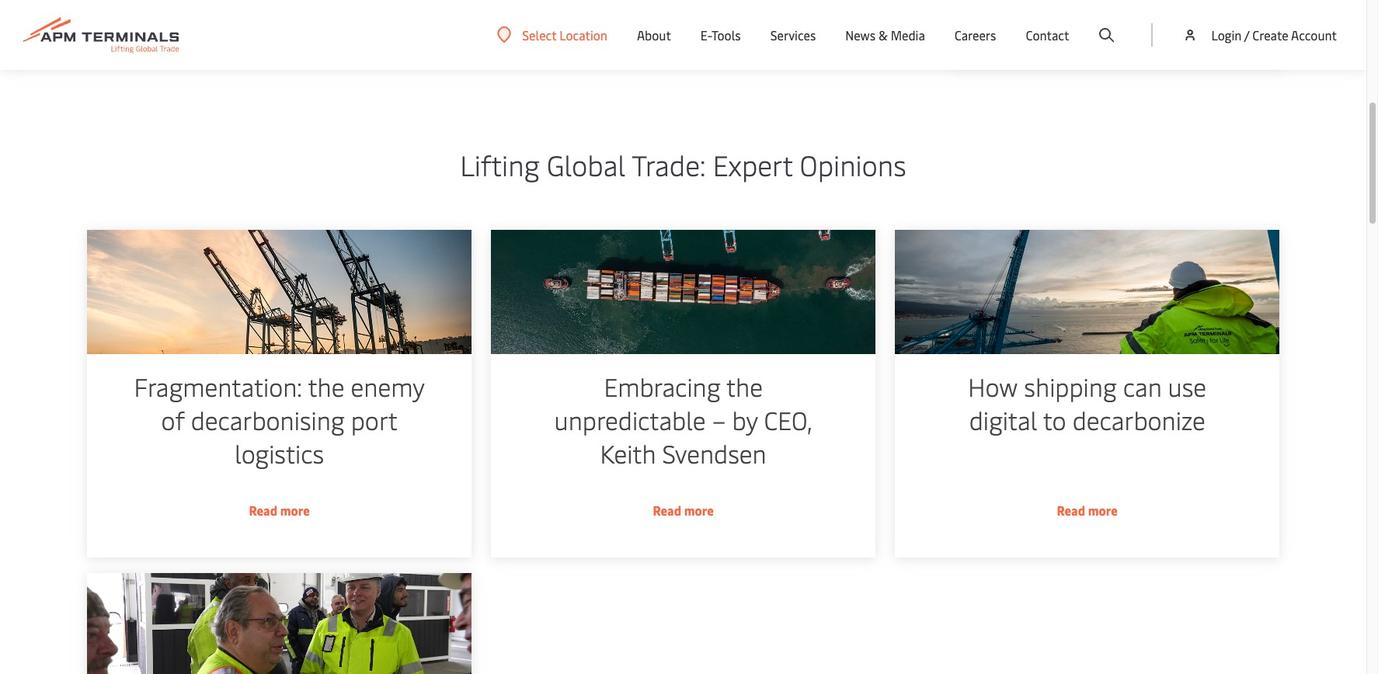 Task type: locate. For each thing, give the bounding box(es) containing it.
select location
[[522, 26, 608, 43]]

more for decarbonize
[[1089, 502, 1118, 519]]

0 horizontal spatial the
[[308, 370, 344, 403]]

e-tools button
[[701, 0, 741, 70]]

read more for keith
[[653, 502, 714, 519]]

1 read more from the left
[[249, 502, 310, 519]]

the left port
[[308, 370, 344, 403]]

e-
[[701, 26, 712, 44]]

keith
[[600, 437, 656, 470]]

lifting global trade: expert opinions
[[460, 145, 907, 183]]

the inside embracing the unpredictable – by ceo, keith svendsen
[[726, 370, 763, 403]]

2 more from the left
[[684, 502, 714, 519]]

3 more from the left
[[1089, 502, 1118, 519]]

ceo,
[[764, 403, 813, 437]]

1 the from the left
[[308, 370, 344, 403]]

the right –
[[726, 370, 763, 403]]

tools
[[712, 26, 741, 44]]

login / create account
[[1212, 26, 1337, 44]]

3 read from the left
[[1057, 502, 1086, 519]]

1 horizontal spatial read more
[[653, 502, 714, 519]]

brazil terminal portuario santos 1200 image
[[87, 230, 472, 354]]

1 more from the left
[[280, 502, 310, 519]]

e-tools
[[701, 26, 741, 44]]

select location button
[[498, 26, 608, 43]]

trade:
[[632, 145, 706, 183]]

enemy
[[351, 370, 425, 403]]

1 horizontal spatial the
[[726, 370, 763, 403]]

2 horizontal spatial read
[[1057, 502, 1086, 519]]

2 horizontal spatial more
[[1089, 502, 1118, 519]]

location
[[560, 26, 608, 43]]

the inside fragmentation: the enemy of decarbonising port logistics
[[308, 370, 344, 403]]

read more
[[249, 502, 310, 519], [653, 502, 714, 519], [1057, 502, 1118, 519]]

login
[[1212, 26, 1242, 44]]

careers
[[955, 26, 997, 44]]

of
[[161, 403, 184, 437]]

1 horizontal spatial read
[[653, 502, 681, 519]]

0 horizontal spatial more
[[280, 502, 310, 519]]

ceo talks title may image
[[87, 574, 472, 675]]

more
[[280, 502, 310, 519], [684, 502, 714, 519], [1089, 502, 1118, 519]]

read for decarbonize
[[1057, 502, 1086, 519]]

read for logistics
[[249, 502, 277, 519]]

the
[[308, 370, 344, 403], [726, 370, 763, 403]]

by
[[732, 403, 758, 437]]

select
[[522, 26, 557, 43]]

can
[[1124, 370, 1162, 403]]

account
[[1292, 26, 1337, 44]]

1 horizontal spatial more
[[684, 502, 714, 519]]

shipping
[[1025, 370, 1117, 403]]

port
[[351, 403, 397, 437]]

read
[[249, 502, 277, 519], [653, 502, 681, 519], [1057, 502, 1086, 519]]

2 read from the left
[[653, 502, 681, 519]]

news
[[846, 26, 876, 44]]

how
[[969, 370, 1018, 403]]

0 horizontal spatial read
[[249, 502, 277, 519]]

fragmentation:
[[134, 370, 302, 403]]

1 read from the left
[[249, 502, 277, 519]]

digital
[[970, 403, 1038, 437]]

2 horizontal spatial read more
[[1057, 502, 1118, 519]]

2 read more from the left
[[653, 502, 714, 519]]

news & media button
[[846, 0, 925, 70]]

embracing
[[604, 370, 721, 403]]

2 the from the left
[[726, 370, 763, 403]]

services
[[771, 26, 816, 44]]

use
[[1169, 370, 1207, 403]]

3 read more from the left
[[1057, 502, 1118, 519]]

0 horizontal spatial read more
[[249, 502, 310, 519]]

the for decarbonising
[[308, 370, 344, 403]]



Task type: vqa. For each thing, say whether or not it's contained in the screenshot.
ON.
no



Task type: describe. For each thing, give the bounding box(es) containing it.
more for keith
[[684, 502, 714, 519]]

the for by
[[726, 370, 763, 403]]

about
[[637, 26, 671, 44]]

news & media
[[846, 26, 925, 44]]

read for keith
[[653, 502, 681, 519]]

login / create account link
[[1183, 0, 1337, 70]]

to
[[1044, 403, 1067, 437]]

lifting
[[460, 145, 540, 183]]

expert
[[713, 145, 793, 183]]

media
[[891, 26, 925, 44]]

unpredictable
[[554, 403, 706, 437]]

–
[[712, 403, 726, 437]]

embracing the unpredictable – by ceo, keith svendsen
[[554, 370, 813, 470]]

services button
[[771, 0, 816, 70]]

contact button
[[1026, 0, 1070, 70]]

decarbonize
[[1073, 403, 1206, 437]]

read more for decarbonize
[[1057, 502, 1118, 519]]

svendsen
[[662, 437, 767, 470]]

fragmentation: the enemy of decarbonising port logistics
[[134, 370, 425, 470]]

about button
[[637, 0, 671, 70]]

logistics
[[234, 437, 324, 470]]

decarbonising
[[191, 403, 344, 437]]

opinions
[[800, 145, 907, 183]]

keith blog image
[[491, 230, 876, 354]]

global
[[547, 145, 626, 183]]

contact
[[1026, 26, 1070, 44]]

more for logistics
[[280, 502, 310, 519]]

how shipping can use digital to decarbonize
[[969, 370, 1207, 437]]

read more for logistics
[[249, 502, 310, 519]]

create
[[1253, 26, 1289, 44]]

&
[[879, 26, 888, 44]]

/
[[1245, 26, 1250, 44]]

careers button
[[955, 0, 997, 70]]

211207 decarbonizing port logistics the time is now image
[[895, 230, 1280, 354]]



